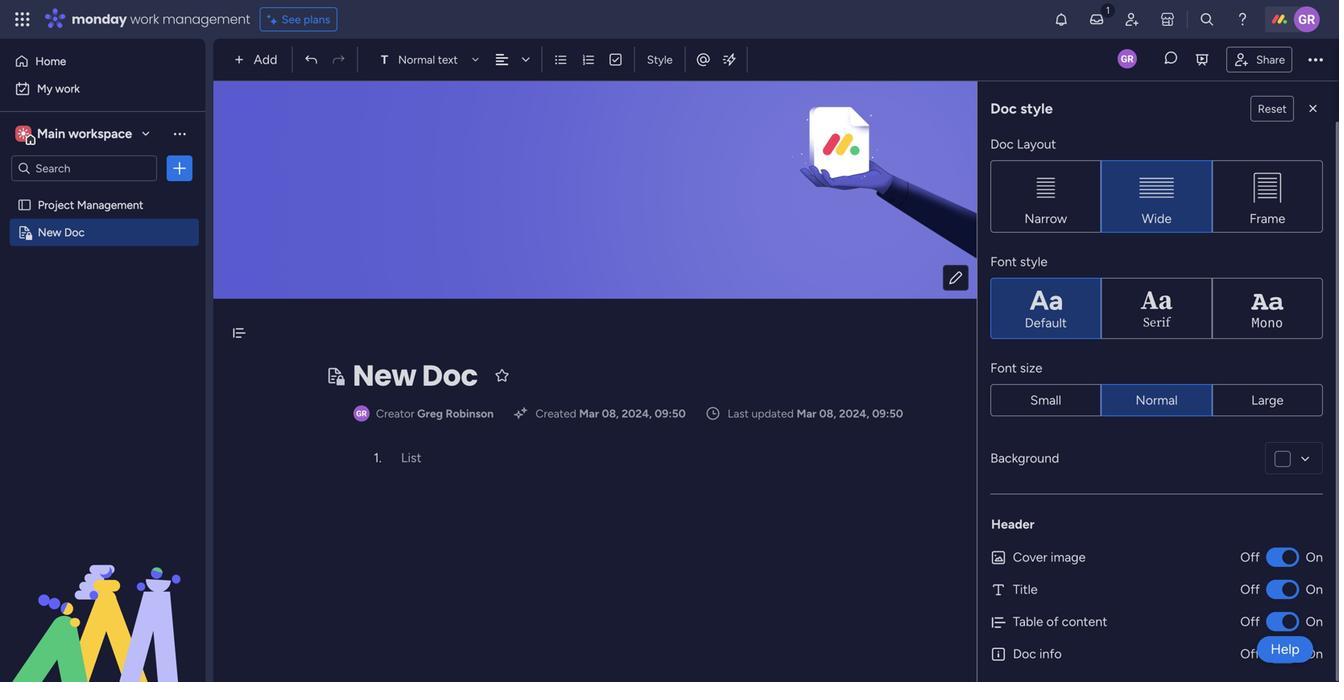 Task type: vqa. For each thing, say whether or not it's contained in the screenshot.
third Stuck from the bottom of the page
no



Task type: locate. For each thing, give the bounding box(es) containing it.
1 font from the top
[[991, 254, 1017, 269]]

new up 'creator'
[[353, 355, 416, 396]]

doc for doc style
[[991, 100, 1017, 117]]

add button
[[228, 47, 287, 72]]

header
[[991, 517, 1035, 532]]

0 horizontal spatial private board image
[[17, 225, 32, 240]]

1 group from the top
[[991, 160, 1323, 233]]

font for font style
[[991, 254, 1017, 269]]

off for info
[[1241, 646, 1260, 662]]

text
[[438, 53, 458, 66]]

on for image
[[1306, 550, 1323, 565]]

list box
[[0, 188, 205, 463]]

1 09:50 from the left
[[655, 407, 686, 420]]

mar right the created
[[579, 407, 599, 420]]

size
[[1020, 360, 1043, 376]]

1 off from the top
[[1241, 550, 1260, 565]]

workspace image
[[15, 125, 31, 143], [18, 125, 29, 143]]

small
[[1030, 393, 1062, 408]]

0 vertical spatial new doc
[[38, 225, 85, 239]]

serif button
[[1101, 278, 1212, 339]]

normal for normal
[[1136, 393, 1178, 408]]

08, right the created
[[602, 407, 619, 420]]

background
[[991, 451, 1059, 466]]

4 off from the top
[[1241, 646, 1260, 662]]

home option
[[10, 48, 196, 74]]

image
[[1051, 550, 1086, 565]]

New Doc field
[[349, 355, 482, 397]]

2 font from the top
[[991, 360, 1017, 376]]

main
[[37, 126, 65, 141]]

monday work management
[[72, 10, 250, 28]]

private board image
[[17, 225, 32, 240], [325, 366, 345, 385]]

1 vertical spatial private board image
[[325, 366, 345, 385]]

0 vertical spatial group
[[991, 160, 1323, 233]]

3 on from the top
[[1306, 614, 1323, 629]]

0 horizontal spatial work
[[55, 82, 80, 95]]

layout
[[1017, 137, 1056, 152]]

1 horizontal spatial new
[[353, 355, 416, 396]]

1 vertical spatial normal
[[1136, 393, 1178, 408]]

group containing small
[[991, 384, 1323, 416]]

1 vertical spatial group
[[991, 384, 1323, 416]]

my work option
[[10, 76, 196, 101]]

normal left text
[[398, 53, 435, 66]]

share button
[[1227, 47, 1293, 72]]

doc info
[[1013, 646, 1062, 662]]

board activity image
[[1118, 49, 1137, 68]]

2 group from the top
[[991, 384, 1323, 416]]

normal down serif
[[1136, 393, 1178, 408]]

creator greg robinson
[[376, 407, 494, 420]]

mar
[[579, 407, 599, 420], [797, 407, 817, 420]]

doc style
[[991, 100, 1053, 117]]

1 horizontal spatial work
[[130, 10, 159, 28]]

2 08, from the left
[[819, 407, 836, 420]]

0 horizontal spatial 09:50
[[655, 407, 686, 420]]

on for info
[[1306, 646, 1323, 662]]

2 2024, from the left
[[839, 407, 870, 420]]

private board image down public board image
[[17, 225, 32, 240]]

creator
[[376, 407, 414, 420]]

1 vertical spatial work
[[55, 82, 80, 95]]

4 on from the top
[[1306, 646, 1323, 662]]

doc down project management at the top left of the page
[[64, 225, 85, 239]]

0 vertical spatial private board image
[[17, 225, 32, 240]]

doc up doc layout
[[991, 100, 1017, 117]]

font style
[[991, 254, 1048, 269]]

new inside field
[[353, 355, 416, 396]]

font left size
[[991, 360, 1017, 376]]

table of content
[[1013, 614, 1107, 629]]

1 horizontal spatial 2024,
[[839, 407, 870, 420]]

private board image left new doc field
[[325, 366, 345, 385]]

0 horizontal spatial 08,
[[602, 407, 619, 420]]

project
[[38, 198, 74, 212]]

new doc
[[38, 225, 85, 239], [353, 355, 478, 396]]

frame button
[[1212, 160, 1323, 233]]

style
[[647, 53, 673, 66]]

reset
[[1258, 102, 1287, 116]]

workspace options image
[[172, 125, 188, 142]]

1 horizontal spatial 09:50
[[872, 407, 903, 420]]

new down project
[[38, 225, 61, 239]]

group containing narrow
[[991, 160, 1323, 233]]

monday marketplace image
[[1160, 11, 1176, 27]]

work
[[130, 10, 159, 28], [55, 82, 80, 95]]

doc left layout
[[991, 137, 1014, 152]]

frame
[[1250, 211, 1286, 226]]

1 vertical spatial new doc
[[353, 355, 478, 396]]

project management
[[38, 198, 143, 212]]

update feed image
[[1089, 11, 1105, 27]]

normal
[[398, 53, 435, 66], [1136, 393, 1178, 408]]

font
[[991, 254, 1017, 269], [991, 360, 1017, 376]]

08,
[[602, 407, 619, 420], [819, 407, 836, 420]]

off for of
[[1241, 614, 1260, 629]]

0 horizontal spatial mar
[[579, 407, 599, 420]]

wide button
[[1101, 160, 1212, 233]]

0 vertical spatial style
[[1020, 100, 1053, 117]]

1 horizontal spatial mar
[[797, 407, 817, 420]]

off
[[1241, 550, 1260, 565], [1241, 582, 1260, 597], [1241, 614, 1260, 629], [1241, 646, 1260, 662]]

1 vertical spatial new
[[353, 355, 416, 396]]

default button
[[991, 278, 1101, 339]]

group for font size
[[991, 384, 1323, 416]]

updated
[[752, 407, 794, 420]]

numbered list image
[[581, 52, 595, 67]]

on
[[1306, 550, 1323, 565], [1306, 582, 1323, 597], [1306, 614, 1323, 629], [1306, 646, 1323, 662]]

doc for doc layout
[[991, 137, 1014, 152]]

lottie animation element
[[0, 519, 205, 682]]

option
[[0, 190, 205, 194]]

1 horizontal spatial new doc
[[353, 355, 478, 396]]

group for doc layout
[[991, 160, 1323, 233]]

work right my
[[55, 82, 80, 95]]

0 vertical spatial normal
[[398, 53, 435, 66]]

new doc up greg
[[353, 355, 478, 396]]

08, right updated at the right
[[819, 407, 836, 420]]

doc
[[991, 100, 1017, 117], [991, 137, 1014, 152], [64, 225, 85, 239], [422, 355, 478, 396], [1013, 646, 1036, 662]]

management
[[77, 198, 143, 212]]

1 mar from the left
[[579, 407, 599, 420]]

0 horizontal spatial new doc
[[38, 225, 85, 239]]

group
[[991, 160, 1323, 233], [991, 384, 1323, 416]]

1 horizontal spatial private board image
[[325, 366, 345, 385]]

new doc down project
[[38, 225, 85, 239]]

0 vertical spatial font
[[991, 254, 1017, 269]]

style up layout
[[1020, 100, 1053, 117]]

0 vertical spatial new
[[38, 225, 61, 239]]

cover image
[[1013, 550, 1086, 565]]

work for monday
[[130, 10, 159, 28]]

info
[[1040, 646, 1062, 662]]

style
[[1020, 100, 1053, 117], [1020, 254, 1048, 269]]

normal inside button
[[1136, 393, 1178, 408]]

content
[[1062, 614, 1107, 629]]

plans
[[304, 12, 330, 26]]

09:50
[[655, 407, 686, 420], [872, 407, 903, 420]]

0 horizontal spatial 2024,
[[622, 407, 652, 420]]

new
[[38, 225, 61, 239], [353, 355, 416, 396]]

add to favorites image
[[494, 367, 510, 383]]

serif group
[[991, 278, 1323, 339]]

1 on from the top
[[1306, 550, 1323, 565]]

1 horizontal spatial normal
[[1136, 393, 1178, 408]]

Search in workspace field
[[34, 159, 134, 178]]

font up default button
[[991, 254, 1017, 269]]

2 09:50 from the left
[[872, 407, 903, 420]]

2024,
[[622, 407, 652, 420], [839, 407, 870, 420]]

0 vertical spatial work
[[130, 10, 159, 28]]

3 off from the top
[[1241, 614, 1260, 629]]

doc left info on the bottom
[[1013, 646, 1036, 662]]

small button
[[991, 384, 1101, 416]]

1 image
[[1101, 1, 1115, 19]]

work inside my work option
[[55, 82, 80, 95]]

1 vertical spatial font
[[991, 360, 1017, 376]]

checklist image
[[608, 52, 623, 67]]

select product image
[[14, 11, 31, 27]]

1 horizontal spatial 08,
[[819, 407, 836, 420]]

style down "narrow"
[[1020, 254, 1048, 269]]

work right monday
[[130, 10, 159, 28]]

invite members image
[[1124, 11, 1140, 27]]

1 vertical spatial style
[[1020, 254, 1048, 269]]

greg robinson image
[[1294, 6, 1320, 32]]

button padding image
[[948, 270, 964, 286]]

mar right updated at the right
[[797, 407, 817, 420]]

0 horizontal spatial normal
[[398, 53, 435, 66]]

1 .
[[374, 450, 382, 465]]

doc up "creator greg robinson"
[[422, 355, 478, 396]]



Task type: describe. For each thing, give the bounding box(es) containing it.
work for my
[[55, 82, 80, 95]]

lottie animation image
[[0, 519, 205, 682]]

see
[[282, 12, 301, 26]]

main workspace
[[37, 126, 132, 141]]

0 horizontal spatial new
[[38, 225, 61, 239]]

public board image
[[17, 197, 32, 213]]

main workspace button
[[11, 120, 157, 147]]

normal text
[[398, 53, 458, 66]]

title
[[1013, 582, 1038, 597]]

dynamic values image
[[721, 52, 737, 68]]

button padding image
[[1305, 101, 1322, 117]]

1 08, from the left
[[602, 407, 619, 420]]

on for of
[[1306, 614, 1323, 629]]

v2 ellipsis image
[[1309, 49, 1323, 70]]

help
[[1271, 641, 1300, 658]]

notifications image
[[1053, 11, 1069, 27]]

share
[[1256, 53, 1285, 66]]

large button
[[1212, 384, 1323, 416]]

2 on from the top
[[1306, 582, 1323, 597]]

created
[[536, 407, 576, 420]]

font for font size
[[991, 360, 1017, 376]]

2 off from the top
[[1241, 582, 1260, 597]]

table
[[1013, 614, 1043, 629]]

narrow
[[1025, 211, 1067, 226]]

doc for doc info
[[1013, 646, 1036, 662]]

doc inside field
[[422, 355, 478, 396]]

style button
[[640, 46, 680, 73]]

style for font style
[[1020, 254, 1048, 269]]

cover
[[1013, 550, 1048, 565]]

list box containing project management
[[0, 188, 205, 463]]

normal for normal text
[[398, 53, 435, 66]]

large
[[1252, 393, 1284, 408]]

see plans button
[[260, 7, 338, 31]]

doc inside list box
[[64, 225, 85, 239]]

last
[[728, 407, 749, 420]]

home link
[[10, 48, 196, 74]]

monday
[[72, 10, 127, 28]]

last updated mar 08, 2024, 09:50
[[728, 407, 903, 420]]

.
[[379, 450, 382, 465]]

new doc inside field
[[353, 355, 478, 396]]

wide
[[1142, 211, 1172, 226]]

see plans
[[282, 12, 330, 26]]

robinson
[[446, 407, 494, 420]]

reset button
[[1251, 96, 1294, 122]]

1
[[374, 450, 379, 465]]

1 2024, from the left
[[622, 407, 652, 420]]

greg
[[417, 407, 443, 420]]

my work link
[[10, 76, 196, 101]]

2 mar from the left
[[797, 407, 817, 420]]

mono button
[[1212, 278, 1323, 339]]

serif
[[1143, 315, 1170, 331]]

doc layout
[[991, 137, 1056, 152]]

created mar 08, 2024, 09:50
[[536, 407, 686, 420]]

normal button
[[1101, 384, 1212, 416]]

2 workspace image from the left
[[18, 125, 29, 143]]

default
[[1025, 315, 1067, 331]]

bulleted list image
[[554, 52, 568, 67]]

management
[[162, 10, 250, 28]]

of
[[1047, 614, 1059, 629]]

font size
[[991, 360, 1043, 376]]

add
[[254, 52, 277, 67]]

style for doc style
[[1020, 100, 1053, 117]]

narrow button
[[991, 160, 1101, 233]]

workspace
[[68, 126, 132, 141]]

mono
[[1252, 315, 1283, 331]]

1 workspace image from the left
[[15, 125, 31, 143]]

mention image
[[695, 51, 711, 67]]

options image
[[172, 160, 188, 176]]

help button
[[1257, 636, 1313, 663]]

home
[[35, 54, 66, 68]]

my
[[37, 82, 53, 95]]

workspace selection element
[[15, 124, 134, 145]]

undo ⌘+z image
[[304, 52, 318, 67]]

off for image
[[1241, 550, 1260, 565]]

help image
[[1235, 11, 1251, 27]]

my work
[[37, 82, 80, 95]]

search everything image
[[1199, 11, 1215, 27]]



